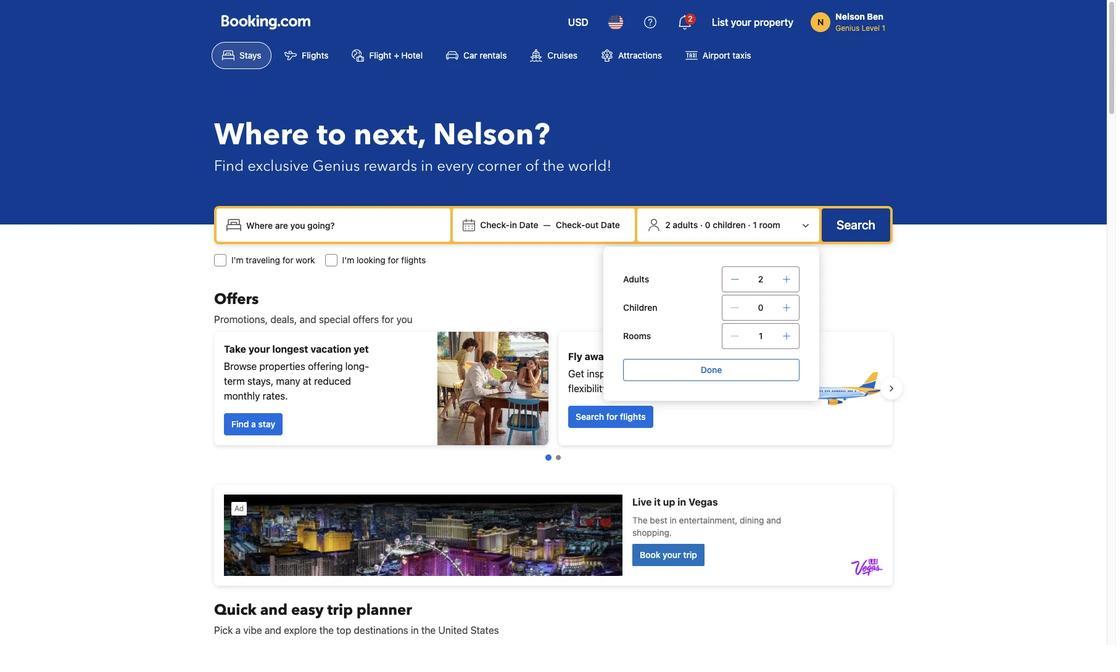 Task type: vqa. For each thing, say whether or not it's contained in the screenshot.


Task type: locate. For each thing, give the bounding box(es) containing it.
·
[[700, 220, 703, 230], [748, 220, 751, 230]]

in left every
[[421, 156, 433, 177]]

your inside take your longest vacation yet browse properties offering long- term stays, many at reduced monthly rates.
[[249, 344, 270, 355]]

0 horizontal spatial your
[[249, 344, 270, 355]]

2 adults · 0 children · 1 room
[[665, 220, 781, 230]]

find a stay
[[231, 419, 275, 430]]

1 horizontal spatial a
[[251, 419, 256, 430]]

search for search for flights
[[576, 412, 604, 422]]

1 up with
[[759, 331, 763, 341]]

check- right —
[[556, 220, 585, 230]]

flexibility
[[568, 383, 608, 394]]

the
[[543, 156, 565, 177], [319, 625, 334, 636], [421, 625, 436, 636]]

1
[[882, 23, 886, 33], [753, 220, 757, 230], [759, 331, 763, 341]]

0 horizontal spatial the
[[319, 625, 334, 636]]

2 horizontal spatial 1
[[882, 23, 886, 33]]

1 horizontal spatial check-
[[556, 220, 585, 230]]

and right vibe
[[265, 625, 281, 636]]

find left 'stay'
[[231, 419, 249, 430]]

0 horizontal spatial a
[[236, 625, 241, 636]]

united
[[438, 625, 468, 636]]

1 inside "button"
[[753, 220, 757, 230]]

0 vertical spatial 0
[[705, 220, 711, 230]]

0 vertical spatial 1
[[882, 23, 886, 33]]

2 vertical spatial in
[[411, 625, 419, 636]]

to
[[317, 115, 346, 156], [612, 351, 622, 362]]

and right deals,
[[300, 314, 316, 325]]

2 horizontal spatial the
[[543, 156, 565, 177]]

the left top
[[319, 625, 334, 636]]

0 vertical spatial in
[[421, 156, 433, 177]]

find a stay link
[[224, 414, 283, 436]]

date left —
[[519, 220, 539, 230]]

nelson
[[836, 11, 865, 22]]

deals,
[[271, 314, 297, 325]]

2 horizontal spatial 2
[[758, 274, 764, 285]]

1 left the room
[[753, 220, 757, 230]]

taxis
[[733, 50, 751, 60]]

1 horizontal spatial 1
[[759, 331, 763, 341]]

—
[[544, 220, 551, 230]]

a left vibe
[[236, 625, 241, 636]]

1 horizontal spatial vacation
[[681, 351, 722, 362]]

0 horizontal spatial in
[[411, 625, 419, 636]]

car
[[464, 50, 478, 60]]

check- left —
[[480, 220, 510, 230]]

fly
[[568, 351, 583, 362]]

+
[[394, 50, 399, 60]]

2 vertical spatial flights
[[620, 412, 646, 422]]

0 horizontal spatial date
[[519, 220, 539, 230]]

0 horizontal spatial 0
[[705, 220, 711, 230]]

0 horizontal spatial search
[[576, 412, 604, 422]]

longest
[[272, 344, 308, 355]]

–
[[625, 368, 631, 380]]

in right the destinations
[[411, 625, 419, 636]]

1 vertical spatial 1
[[753, 220, 757, 230]]

to left 'next,'
[[317, 115, 346, 156]]

where
[[214, 115, 309, 156]]

2 down the room
[[758, 274, 764, 285]]

list your property
[[712, 17, 794, 28]]

planner
[[357, 601, 412, 621]]

booking.com image
[[222, 15, 310, 30]]

flight + hotel link
[[342, 42, 433, 69]]

stay
[[258, 419, 275, 430]]

take
[[224, 344, 246, 355]]

flights link
[[274, 42, 339, 69]]

1 horizontal spatial the
[[421, 625, 436, 636]]

2 button
[[670, 7, 700, 37]]

airport taxis link
[[675, 42, 762, 69]]

1 horizontal spatial date
[[601, 220, 620, 230]]

trip
[[327, 601, 353, 621]]

away
[[585, 351, 610, 362]]

1 vertical spatial 2
[[665, 220, 671, 230]]

date right out
[[601, 220, 620, 230]]

and inside the offers promotions, deals, and special offers for you
[[300, 314, 316, 325]]

progress bar
[[546, 455, 561, 461]]

i'm
[[342, 255, 354, 265]]

1 vertical spatial genius
[[313, 156, 360, 177]]

your inside 'fly away to your dream vacation get inspired – compare and book flights with flexibility'
[[624, 351, 646, 362]]

done
[[701, 365, 722, 375]]

search
[[837, 218, 876, 232], [576, 412, 604, 422]]

1 vertical spatial 0
[[758, 302, 764, 313]]

0 horizontal spatial flights
[[401, 255, 426, 265]]

your right list
[[731, 17, 752, 28]]

1 horizontal spatial to
[[612, 351, 622, 362]]

0 vertical spatial 2
[[688, 14, 693, 23]]

vacation inside take your longest vacation yet browse properties offering long- term stays, many at reduced monthly rates.
[[311, 344, 351, 355]]

in left —
[[510, 220, 517, 230]]

1 vertical spatial in
[[510, 220, 517, 230]]

1 horizontal spatial in
[[421, 156, 433, 177]]

0 vertical spatial to
[[317, 115, 346, 156]]

2 left adults
[[665, 220, 671, 230]]

· right adults
[[700, 220, 703, 230]]

out
[[585, 220, 599, 230]]

compare
[[633, 368, 673, 380]]

0 vertical spatial a
[[251, 419, 256, 430]]

1 vertical spatial search
[[576, 412, 604, 422]]

yet
[[354, 344, 369, 355]]

your
[[731, 17, 752, 28], [249, 344, 270, 355], [624, 351, 646, 362]]

2 date from the left
[[601, 220, 620, 230]]

special
[[319, 314, 350, 325]]

corner
[[477, 156, 522, 177]]

genius left the rewards
[[313, 156, 360, 177]]

0 vertical spatial find
[[214, 156, 244, 177]]

0 horizontal spatial 1
[[753, 220, 757, 230]]

your right take
[[249, 344, 270, 355]]

· right children
[[748, 220, 751, 230]]

region
[[204, 327, 903, 451]]

date
[[519, 220, 539, 230], [601, 220, 620, 230]]

a
[[251, 419, 256, 430], [236, 625, 241, 636]]

0 horizontal spatial genius
[[313, 156, 360, 177]]

vacation
[[311, 344, 351, 355], [681, 351, 722, 362]]

flight
[[369, 50, 392, 60]]

2 vertical spatial 1
[[759, 331, 763, 341]]

in inside where to next, nelson? find exclusive genius rewards in every corner of the world!
[[421, 156, 433, 177]]

level
[[862, 23, 880, 33]]

0 horizontal spatial to
[[317, 115, 346, 156]]

the left united
[[421, 625, 436, 636]]

main content
[[204, 289, 903, 646]]

1 horizontal spatial ·
[[748, 220, 751, 230]]

search inside button
[[837, 218, 876, 232]]

cruises link
[[520, 42, 588, 69]]

work
[[296, 255, 315, 265]]

many
[[276, 376, 300, 387]]

with
[[750, 368, 768, 380]]

1 horizontal spatial flights
[[620, 412, 646, 422]]

0 horizontal spatial ·
[[700, 220, 703, 230]]

a inside region
[[251, 419, 256, 430]]

1 horizontal spatial genius
[[836, 23, 860, 33]]

reduced
[[314, 376, 351, 387]]

0 vertical spatial flights
[[401, 255, 426, 265]]

dream
[[648, 351, 679, 362]]

find
[[214, 156, 244, 177], [231, 419, 249, 430]]

1 inside nelson ben genius level 1
[[882, 23, 886, 33]]

for
[[283, 255, 294, 265], [388, 255, 399, 265], [382, 314, 394, 325], [607, 412, 618, 422]]

for left you
[[382, 314, 394, 325]]

a left 'stay'
[[251, 419, 256, 430]]

quick and easy trip planner pick a vibe and explore the top destinations in the united states
[[214, 601, 499, 636]]

and left book
[[675, 368, 692, 380]]

1 horizontal spatial search
[[837, 218, 876, 232]]

vibe
[[243, 625, 262, 636]]

flights
[[401, 255, 426, 265], [720, 368, 747, 380], [620, 412, 646, 422]]

2 horizontal spatial your
[[731, 17, 752, 28]]

2 left list
[[688, 14, 693, 23]]

genius
[[836, 23, 860, 33], [313, 156, 360, 177]]

vacation up offering
[[311, 344, 351, 355]]

0 horizontal spatial vacation
[[311, 344, 351, 355]]

flights down the –
[[620, 412, 646, 422]]

vacation up done
[[681, 351, 722, 362]]

2 horizontal spatial in
[[510, 220, 517, 230]]

check-in date — check-out date
[[480, 220, 620, 230]]

1 vertical spatial flights
[[720, 368, 747, 380]]

usd button
[[561, 7, 596, 37]]

to right away
[[612, 351, 622, 362]]

find down "where"
[[214, 156, 244, 177]]

promotions,
[[214, 314, 268, 325]]

search for flights
[[576, 412, 646, 422]]

quick
[[214, 601, 257, 621]]

0 horizontal spatial check-
[[480, 220, 510, 230]]

1 vertical spatial to
[[612, 351, 622, 362]]

2 horizontal spatial flights
[[720, 368, 747, 380]]

1 horizontal spatial your
[[624, 351, 646, 362]]

take your longest vacation yet image
[[438, 332, 549, 446]]

0 horizontal spatial 2
[[665, 220, 671, 230]]

offers
[[214, 289, 259, 310]]

check-
[[480, 220, 510, 230], [556, 220, 585, 230]]

1 horizontal spatial 2
[[688, 14, 693, 23]]

term
[[224, 376, 245, 387]]

1 vertical spatial a
[[236, 625, 241, 636]]

genius down nelson
[[836, 23, 860, 33]]

top
[[337, 625, 351, 636]]

children
[[623, 302, 658, 313]]

get
[[568, 368, 584, 380]]

monthly
[[224, 391, 260, 402]]

0 vertical spatial search
[[837, 218, 876, 232]]

1 right level
[[882, 23, 886, 33]]

find inside where to next, nelson? find exclusive genius rewards in every corner of the world!
[[214, 156, 244, 177]]

flights left with
[[720, 368, 747, 380]]

your for longest
[[249, 344, 270, 355]]

the right the of
[[543, 156, 565, 177]]

0 vertical spatial genius
[[836, 23, 860, 33]]

to inside where to next, nelson? find exclusive genius rewards in every corner of the world!
[[317, 115, 346, 156]]

flights right looking
[[401, 255, 426, 265]]

room
[[759, 220, 781, 230]]

your up the –
[[624, 351, 646, 362]]



Task type: describe. For each thing, give the bounding box(es) containing it.
easy
[[291, 601, 324, 621]]

airport taxis
[[703, 50, 751, 60]]

for inside the offers promotions, deals, and special offers for you
[[382, 314, 394, 325]]

1 date from the left
[[519, 220, 539, 230]]

2 inside the "2" dropdown button
[[688, 14, 693, 23]]

i'm
[[231, 255, 244, 265]]

stays
[[239, 50, 261, 60]]

main content containing offers
[[204, 289, 903, 646]]

properties
[[260, 361, 305, 372]]

offers promotions, deals, and special offers for you
[[214, 289, 413, 325]]

looking
[[357, 255, 386, 265]]

flights
[[302, 50, 329, 60]]

of
[[525, 156, 539, 177]]

adults
[[623, 274, 649, 285]]

check-in date button
[[475, 214, 544, 236]]

offers
[[353, 314, 379, 325]]

in inside quick and easy trip planner pick a vibe and explore the top destinations in the united states
[[411, 625, 419, 636]]

hotel
[[402, 50, 423, 60]]

1 · from the left
[[700, 220, 703, 230]]

for right looking
[[388, 255, 399, 265]]

stays,
[[247, 376, 274, 387]]

search for flights link
[[568, 406, 653, 428]]

list
[[712, 17, 729, 28]]

fly away to your dream vacation image
[[797, 346, 883, 432]]

and inside 'fly away to your dream vacation get inspired – compare and book flights with flexibility'
[[675, 368, 692, 380]]

vacation inside 'fly away to your dream vacation get inspired – compare and book flights with flexibility'
[[681, 351, 722, 362]]

ben
[[867, 11, 884, 22]]

next,
[[354, 115, 426, 156]]

car rentals
[[464, 50, 507, 60]]

every
[[437, 156, 474, 177]]

stays link
[[212, 42, 272, 69]]

2 check- from the left
[[556, 220, 585, 230]]

cruises
[[548, 50, 578, 60]]

1 horizontal spatial 0
[[758, 302, 764, 313]]

to inside 'fly away to your dream vacation get inspired – compare and book flights with flexibility'
[[612, 351, 622, 362]]

rentals
[[480, 50, 507, 60]]

rewards
[[364, 156, 417, 177]]

explore
[[284, 625, 317, 636]]

car rentals link
[[436, 42, 517, 69]]

attractions
[[618, 50, 662, 60]]

attractions link
[[591, 42, 673, 69]]

children
[[713, 220, 746, 230]]

traveling
[[246, 255, 280, 265]]

inspired
[[587, 368, 623, 380]]

1 check- from the left
[[480, 220, 510, 230]]

airport
[[703, 50, 731, 60]]

2 inside "2 adults · 0 children · 1 room" "button"
[[665, 220, 671, 230]]

2 adults · 0 children · 1 room button
[[643, 214, 815, 237]]

you
[[397, 314, 413, 325]]

flights inside 'fly away to your dream vacation get inspired – compare and book flights with flexibility'
[[720, 368, 747, 380]]

i'm looking for flights
[[342, 255, 426, 265]]

your for property
[[731, 17, 752, 28]]

and up vibe
[[260, 601, 288, 621]]

nelson?
[[433, 115, 550, 156]]

the inside where to next, nelson? find exclusive genius rewards in every corner of the world!
[[543, 156, 565, 177]]

offering
[[308, 361, 343, 372]]

check-out date button
[[551, 214, 625, 236]]

adults
[[673, 220, 698, 230]]

1 vertical spatial find
[[231, 419, 249, 430]]

search for search
[[837, 218, 876, 232]]

book
[[695, 368, 717, 380]]

where to next, nelson? find exclusive genius rewards in every corner of the world!
[[214, 115, 612, 177]]

destinations
[[354, 625, 408, 636]]

fly away to your dream vacation get inspired – compare and book flights with flexibility
[[568, 351, 768, 394]]

exclusive
[[248, 156, 309, 177]]

0 inside "button"
[[705, 220, 711, 230]]

genius inside nelson ben genius level 1
[[836, 23, 860, 33]]

for down flexibility
[[607, 412, 618, 422]]

Where are you going? field
[[241, 214, 446, 236]]

property
[[754, 17, 794, 28]]

2 · from the left
[[748, 220, 751, 230]]

at
[[303, 376, 312, 387]]

flight + hotel
[[369, 50, 423, 60]]

for left work
[[283, 255, 294, 265]]

rooms
[[623, 331, 651, 341]]

region containing take your longest vacation yet
[[204, 327, 903, 451]]

states
[[471, 625, 499, 636]]

pick
[[214, 625, 233, 636]]

genius inside where to next, nelson? find exclusive genius rewards in every corner of the world!
[[313, 156, 360, 177]]

a inside quick and easy trip planner pick a vibe and explore the top destinations in the united states
[[236, 625, 241, 636]]

advertisement region
[[214, 485, 893, 586]]

world!
[[568, 156, 612, 177]]

2 vertical spatial 2
[[758, 274, 764, 285]]

your account menu nelson ben genius level 1 element
[[811, 6, 891, 34]]

long-
[[345, 361, 369, 372]]

search button
[[822, 209, 891, 242]]

list your property link
[[705, 7, 801, 37]]

i'm traveling for work
[[231, 255, 315, 265]]

browse
[[224, 361, 257, 372]]

done button
[[623, 359, 800, 381]]

usd
[[568, 17, 589, 28]]



